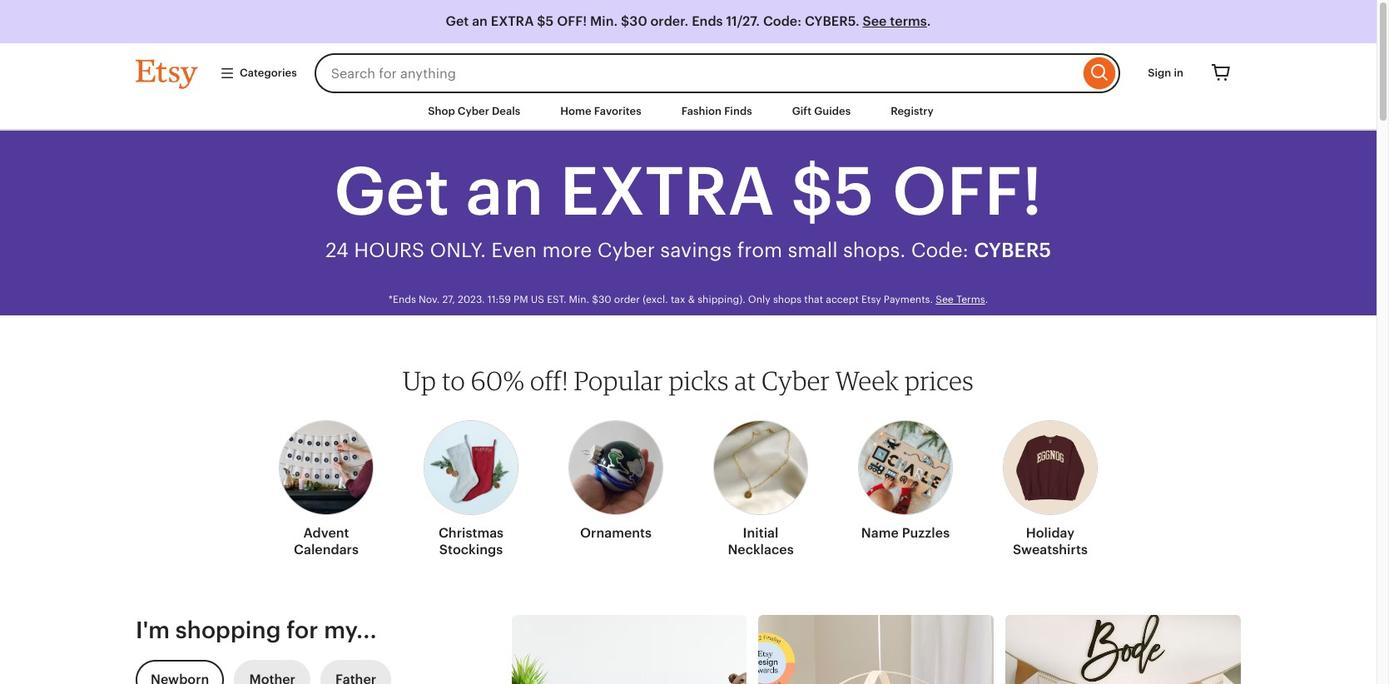 Task type: describe. For each thing, give the bounding box(es) containing it.
categories
[[240, 67, 297, 79]]

initial necklaces link
[[713, 411, 808, 565]]

shipping).
[[698, 294, 746, 306]]

etsy
[[862, 294, 881, 306]]

Search for anything text field
[[314, 53, 1080, 93]]

necklaces
[[728, 542, 794, 558]]

get an extra $5 off! min. $30 order. ends 11/27. code: cyber5. see terms .
[[446, 13, 931, 29]]

gift guides
[[792, 105, 851, 117]]

est.
[[547, 294, 566, 306]]

sweatshirts
[[1013, 542, 1088, 558]]

code: for 11/27.
[[763, 13, 802, 29]]

deals
[[492, 105, 521, 117]]

christmas
[[439, 525, 504, 541]]

cyber5
[[974, 239, 1051, 262]]

favorites
[[594, 105, 642, 117]]

shop cyber deals
[[428, 105, 521, 117]]

*ends
[[389, 294, 416, 306]]

gift
[[792, 105, 812, 117]]

off!
[[557, 13, 587, 29]]

only.
[[430, 239, 486, 262]]

shopping
[[175, 617, 281, 644]]

advent calendars link
[[279, 411, 374, 565]]

home favorites link
[[548, 97, 654, 127]]

name puzzles link
[[858, 411, 953, 549]]

up to 60% off! popular picks at cyber week prices
[[403, 365, 974, 396]]

nov.
[[419, 294, 440, 306]]

puzzles
[[902, 525, 950, 541]]

get for get an extra $5 off! min. $30 order. ends 11/27. code: cyber5. see terms .
[[446, 13, 469, 29]]

0 horizontal spatial .
[[927, 13, 931, 29]]

24 hours only. even more cyber savings from small shops. code: cyber5
[[325, 239, 1051, 262]]

ornaments
[[580, 525, 652, 541]]

11:59
[[488, 294, 511, 306]]

holiday sweatshirts
[[1013, 525, 1088, 558]]

fashion finds
[[682, 105, 752, 117]]

calendars
[[294, 542, 359, 558]]

sign in
[[1148, 67, 1184, 79]]

categories button
[[207, 58, 309, 88]]

more
[[542, 239, 592, 262]]

banner containing categories
[[106, 43, 1271, 93]]

popular
[[574, 365, 663, 396]]

in
[[1174, 67, 1184, 79]]

ends
[[692, 13, 723, 29]]

1 horizontal spatial min.
[[590, 13, 618, 29]]

shop
[[428, 105, 455, 117]]

christmas stockings
[[439, 525, 504, 558]]

code: for shops.
[[911, 239, 969, 262]]

off!
[[530, 365, 568, 396]]

registry link
[[878, 97, 946, 127]]

registry
[[891, 105, 934, 117]]

christmas stockings link
[[424, 411, 519, 565]]

11/27.
[[726, 13, 760, 29]]

get an extra $5 off!
[[334, 153, 1043, 230]]

from
[[737, 239, 783, 262]]

my...
[[324, 617, 377, 644]]

&
[[688, 294, 695, 306]]

ornaments link
[[569, 411, 663, 549]]

i'm shopping for my...
[[136, 617, 377, 644]]

an for get an extra $5 off! min. $30 order. ends 11/27. code: cyber5. see terms .
[[472, 13, 488, 29]]

order.
[[651, 13, 689, 29]]

accept
[[826, 294, 859, 306]]

shops
[[773, 294, 802, 306]]

1 vertical spatial $30
[[592, 294, 612, 306]]

see
[[863, 13, 887, 29]]

tax
[[671, 294, 685, 306]]

see terms link
[[936, 294, 985, 306]]

even
[[491, 239, 537, 262]]

initial necklaces
[[728, 525, 794, 558]]

initial
[[743, 525, 779, 541]]



Task type: vqa. For each thing, say whether or not it's contained in the screenshot.
by inside the $ 11.99 $ 23.98 (50% off) Sale ends in 7 hours Est. arrival by Dec 16-26
no



Task type: locate. For each thing, give the bounding box(es) containing it.
only
[[748, 294, 771, 306]]

name puzzles
[[861, 525, 950, 541]]

holiday sweatshirts link
[[1003, 411, 1098, 565]]

. down cyber5 at the top of page
[[985, 294, 988, 306]]

2023.
[[458, 294, 485, 306]]

none search field inside banner
[[314, 53, 1121, 93]]

week
[[836, 365, 899, 396]]

60%
[[471, 365, 525, 396]]

0 horizontal spatial $30
[[592, 294, 612, 306]]

an for get an extra $5 off!
[[466, 153, 544, 230]]

1 horizontal spatial .
[[985, 294, 988, 306]]

extra for $5 off!
[[560, 153, 775, 230]]

home favorites
[[560, 105, 642, 117]]

1 vertical spatial .
[[985, 294, 988, 306]]

27,
[[442, 294, 455, 306]]

cyber right shop
[[458, 105, 489, 117]]

see terms link
[[863, 13, 927, 29]]

get for get an extra $5 off!
[[334, 153, 450, 230]]

1 horizontal spatial $30
[[621, 13, 647, 29]]

0 vertical spatial cyber
[[458, 105, 489, 117]]

cyber
[[458, 105, 489, 117], [597, 239, 655, 262], [762, 365, 830, 396]]

menu bar
[[106, 93, 1271, 131]]

$30
[[621, 13, 647, 29], [592, 294, 612, 306]]

an
[[472, 13, 488, 29], [466, 153, 544, 230]]

min. right est. in the top left of the page
[[569, 294, 589, 306]]

home
[[560, 105, 592, 117]]

up
[[403, 365, 436, 396]]

24
[[325, 239, 349, 262]]

name
[[861, 525, 899, 541]]

$30 left order.
[[621, 13, 647, 29]]

guides
[[814, 105, 851, 117]]

0 horizontal spatial code:
[[763, 13, 802, 29]]

us
[[531, 294, 544, 306]]

cyber right at
[[762, 365, 830, 396]]

2 vertical spatial cyber
[[762, 365, 830, 396]]

0 vertical spatial an
[[472, 13, 488, 29]]

code: up see terms link
[[911, 239, 969, 262]]

code: right 11/27.
[[763, 13, 802, 29]]

small
[[788, 239, 838, 262]]

get
[[446, 13, 469, 29], [334, 153, 450, 230]]

gift guides link
[[780, 97, 863, 127]]

picks
[[669, 365, 729, 396]]

terms
[[890, 13, 927, 29]]

.
[[927, 13, 931, 29], [985, 294, 988, 306]]

1 horizontal spatial code:
[[911, 239, 969, 262]]

1 vertical spatial get
[[334, 153, 450, 230]]

0 vertical spatial $30
[[621, 13, 647, 29]]

cyber5.
[[805, 13, 860, 29]]

1 vertical spatial cyber
[[597, 239, 655, 262]]

0 horizontal spatial min.
[[569, 294, 589, 306]]

shops.
[[843, 239, 906, 262]]

banner
[[106, 43, 1271, 93]]

0 vertical spatial .
[[927, 13, 931, 29]]

i'm
[[136, 617, 170, 644]]

min.
[[590, 13, 618, 29], [569, 294, 589, 306]]

1 vertical spatial an
[[466, 153, 544, 230]]

1 horizontal spatial extra
[[560, 153, 775, 230]]

advent calendars
[[294, 525, 359, 558]]

that
[[804, 294, 823, 306]]

holiday
[[1026, 525, 1075, 541]]

savings
[[660, 239, 732, 262]]

see terms
[[936, 294, 985, 306]]

1 vertical spatial extra
[[560, 153, 775, 230]]

prices
[[905, 365, 974, 396]]

stockings
[[439, 542, 503, 558]]

0 horizontal spatial extra
[[491, 13, 534, 29]]

1 vertical spatial code:
[[911, 239, 969, 262]]

0 vertical spatial code:
[[763, 13, 802, 29]]

cyber up order
[[597, 239, 655, 262]]

extra for $5
[[491, 13, 534, 29]]

an up even
[[466, 153, 544, 230]]

for
[[287, 617, 318, 644]]

advent
[[303, 525, 349, 541]]

sign
[[1148, 67, 1171, 79]]

2 horizontal spatial cyber
[[762, 365, 830, 396]]

shop cyber deals link
[[416, 97, 533, 127]]

fashion finds link
[[669, 97, 765, 127]]

hours
[[354, 239, 425, 262]]

sign in button
[[1136, 58, 1196, 88]]

order
[[614, 294, 640, 306]]

extra
[[491, 13, 534, 29], [560, 153, 775, 230]]

to
[[442, 365, 465, 396]]

payments.
[[884, 294, 933, 306]]

(excl.
[[643, 294, 668, 306]]

0 vertical spatial extra
[[491, 13, 534, 29]]

1 horizontal spatial cyber
[[597, 239, 655, 262]]

None search field
[[314, 53, 1121, 93]]

pm
[[514, 294, 528, 306]]

extra up 24 hours only. even more cyber savings from small shops. code: cyber5
[[560, 153, 775, 230]]

min. right off!
[[590, 13, 618, 29]]

code:
[[763, 13, 802, 29], [911, 239, 969, 262]]

0 vertical spatial min.
[[590, 13, 618, 29]]

$5 off!
[[791, 153, 1043, 230]]

an left $5
[[472, 13, 488, 29]]

menu bar containing shop cyber deals
[[106, 93, 1271, 131]]

fashion
[[682, 105, 722, 117]]

$5
[[537, 13, 554, 29]]

$30 left order
[[592, 294, 612, 306]]

1 vertical spatial min.
[[569, 294, 589, 306]]

*ends nov. 27, 2023. 11:59 pm us est. min. $30 order (excl. tax & shipping). only shops that accept etsy payments. see terms .
[[389, 294, 988, 306]]

0 horizontal spatial cyber
[[458, 105, 489, 117]]

finds
[[724, 105, 752, 117]]

0 vertical spatial get
[[446, 13, 469, 29]]

extra left $5
[[491, 13, 534, 29]]

at
[[735, 365, 756, 396]]

. right see
[[927, 13, 931, 29]]



